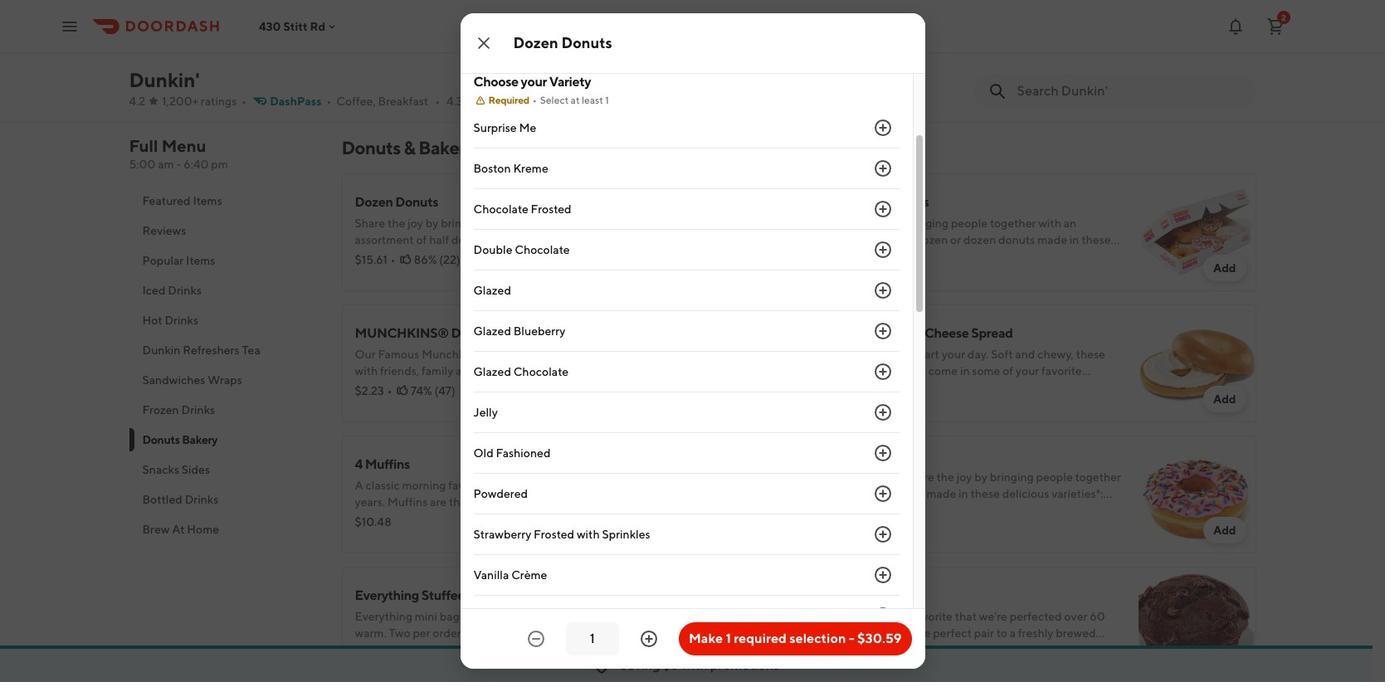 Task type: describe. For each thing, give the bounding box(es) containing it.
ratings
[[201, 95, 237, 108]]

drinks for frozen drinks
[[181, 403, 215, 417]]

430 stitt rd
[[259, 20, 325, 33]]

frozen drinks button
[[129, 395, 322, 425]]

• right the $15.61
[[391, 253, 396, 266]]

increase quantity by 1 image for surprise me
[[873, 118, 893, 138]]

increase quantity by 1 image for chocolate frosted
[[873, 199, 893, 219]]

rd
[[310, 20, 325, 33]]

full
[[129, 136, 158, 155]]

are inside 4 muffins a classic morning favorite that we're perfected over 60 years. muffins are the perfect pair to a freshly brewed coffee. available in the following varieties: blueberry & coffee cake
[[430, 495, 447, 509]]

& inside 4 muffins a classic morning favorite that we're perfected over 60 years. muffins are the perfect pair to a freshly brewed coffee. available in the following varieties: blueberry & coffee cake
[[631, 512, 639, 525]]

with up cheese,
[[577, 528, 600, 541]]

to inside frozen chocolate our refreshing frozen chocolate is ready to customize with your choice of flavor swirl, and drizzle.
[[572, 27, 583, 41]]

bottled drinks button
[[129, 485, 322, 515]]

hot drinks
[[142, 314, 198, 327]]

home
[[187, 523, 219, 536]]

$3.36
[[355, 646, 385, 660]]

classic donuts image
[[1138, 436, 1256, 554]]

0 horizontal spatial bakery
[[182, 433, 218, 446]]

$2.86
[[819, 646, 849, 660]]

close dozen donuts image
[[473, 33, 493, 53]]

430 stitt rd button
[[259, 20, 339, 33]]

glazed chocolate
[[473, 365, 568, 379]]

1 inside button
[[726, 631, 731, 646]]

pair inside 4 muffins a classic morning favorite that we're perfected over 60 years. muffins are the perfect pair to a freshly brewed coffee. available in the following varieties: blueberry & coffee cake
[[510, 495, 530, 509]]

filled
[[476, 610, 503, 623]]

4
[[355, 456, 362, 472]]

chocolate for double
[[515, 243, 570, 257]]

1,200+
[[162, 95, 198, 108]]

$1.86 •
[[819, 507, 855, 520]]

$2.86 •
[[819, 646, 857, 660]]

add for half dozen donuts
[[1213, 261, 1236, 275]]

vanilla crème
[[473, 569, 547, 582]]

munchkins®
[[355, 325, 449, 341]]

vanilla for vanilla frosted with sprinkles
[[473, 609, 509, 623]]

am
[[158, 158, 174, 171]]

chocolate up swirl,
[[473, 27, 528, 41]]

popular
[[142, 254, 184, 267]]

classic inside 4 muffins a classic morning favorite that we're perfected over 60 years. muffins are the perfect pair to a freshly brewed coffee. available in the following varieties: blueberry & coffee cake
[[366, 479, 400, 492]]

a inside "muffins a classic morning favorite that we're perfected over 60 years. muffins are the perfect pair to a freshly brewed coffee. available in the following varieties: blueberry & coffee"
[[819, 610, 827, 623]]

with right $6
[[681, 657, 708, 673]]

select
[[540, 94, 569, 106]]

with up current quantity is 1 number field
[[554, 609, 577, 623]]

at
[[571, 94, 580, 106]]

86%
[[414, 253, 437, 266]]

donut
[[451, 325, 488, 341]]

featured
[[142, 194, 191, 207]]

popular items button
[[129, 246, 322, 276]]

to inside 4 muffins a classic morning favorite that we're perfected over 60 years. muffins are the perfect pair to a freshly brewed coffee. available in the following varieties: blueberry & coffee cake
[[533, 495, 543, 509]]

favorite inside 4 muffins a classic morning favorite that we're perfected over 60 years. muffins are the perfect pair to a freshly brewed coffee. available in the following varieties: blueberry & coffee cake
[[448, 479, 489, 492]]

frosted for strawberry
[[534, 528, 574, 541]]

coffee, breakfast • 4.3 mi
[[336, 95, 478, 108]]

add button for frozen matcha latte
[[1203, 66, 1246, 92]]

refreshing
[[378, 27, 431, 41]]

with left cream
[[855, 325, 880, 341]]

glazed for glazed blueberry
[[473, 325, 511, 338]]

cream
[[883, 325, 922, 341]]

tea
[[955, 36, 972, 49]]

$10.48
[[355, 515, 391, 529]]

dozen donuts image
[[674, 173, 792, 291]]

add for everything stuffed bagel minis
[[749, 655, 772, 668]]

muffins a classic morning favorite that we're perfected over 60 years. muffins are the perfect pair to a freshly brewed coffee. available in the following varieties: blueberry & coffee
[[819, 588, 1105, 673]]

bagel with cream cheese spread image
[[1138, 305, 1256, 422]]

choice
[[406, 44, 441, 57]]

increase quantity by 1 image for glazed chocolate
[[873, 362, 893, 382]]

add button for bagel with cream cheese spread
[[1203, 386, 1246, 412]]

increase quantity by 1 image for old fashioned
[[873, 443, 893, 463]]

bagel with cream cheese spread
[[819, 325, 1013, 341]]

frozen matcha latte sweetened matcha green tea blended with milk
[[819, 13, 1068, 49]]

coffee. inside "muffins a classic morning favorite that we're perfected over 60 years. muffins are the perfect pair to a freshly brewed coffee. available in the following varieties: blueberry & coffee"
[[819, 643, 855, 656]]

2 horizontal spatial dozen
[[845, 194, 884, 210]]

increase quantity by 1 image for vanilla crème
[[873, 565, 893, 585]]

increase quantity by 1 image for jelly
[[873, 403, 893, 423]]

frosted for chocolate
[[531, 203, 571, 216]]

bottled
[[142, 493, 182, 506]]

favorite inside "muffins a classic morning favorite that we're perfected over 60 years. muffins are the perfect pair to a freshly brewed coffee. available in the following varieties: blueberry & coffee"
[[912, 610, 953, 623]]

two
[[389, 627, 410, 640]]

add for frozen matcha latte
[[1213, 72, 1236, 85]]

increase quantity by 1 image for boston kreme
[[873, 159, 893, 179]]

with inside frozen chocolate our refreshing frozen chocolate is ready to customize with your choice of flavor swirl, and drizzle.
[[355, 44, 378, 57]]

add for bagel with cream cheese spread
[[1213, 393, 1236, 406]]

chocolate frosted
[[473, 203, 571, 216]]

- for 1
[[849, 631, 854, 646]]

over inside "muffins a classic morning favorite that we're perfected over 60 years. muffins are the perfect pair to a freshly brewed coffee. available in the following varieties: blueberry & coffee"
[[1064, 610, 1087, 623]]

drizzle.
[[540, 44, 577, 57]]

$30.59
[[857, 631, 902, 646]]

saving
[[620, 657, 660, 673]]

increase quantity by 1 image for powdered
[[873, 484, 893, 504]]

bagel inside everything stuffed bagel minis everything mini bagels filled with cream cheese, served warm. two per order. $3.36
[[468, 588, 501, 603]]

dozen donuts dialog
[[460, 0, 925, 669]]

served
[[608, 610, 644, 623]]

morning inside "muffins a classic morning favorite that we're perfected over 60 years. muffins are the perfect pair to a freshly brewed coffee. available in the following varieties: blueberry & coffee"
[[866, 610, 910, 623]]

least
[[582, 94, 603, 106]]

• inside choose your variety group
[[533, 94, 537, 106]]

jelly
[[473, 406, 498, 419]]

donuts up (41)
[[886, 194, 929, 210]]

4.2
[[129, 95, 145, 108]]

• left 4.3
[[435, 95, 440, 108]]

the up strawberry
[[457, 512, 474, 525]]

frozen for drinks
[[142, 403, 179, 417]]

classic donuts
[[819, 448, 905, 464]]

pm
[[211, 158, 228, 171]]

brewed inside "muffins a classic morning favorite that we're perfected over 60 years. muffins are the perfect pair to a freshly brewed coffee. available in the following varieties: blueberry & coffee"
[[1056, 627, 1096, 640]]

frozen matcha latte image
[[1138, 0, 1256, 102]]

choose your variety group
[[473, 73, 899, 637]]

mi
[[465, 95, 478, 108]]

donuts right "classic"
[[862, 448, 905, 464]]

coffee inside 4 muffins a classic morning favorite that we're perfected over 60 years. muffins are the perfect pair to a freshly brewed coffee. available in the following varieties: blueberry & coffee cake
[[355, 529, 391, 542]]

dozen donuts inside dialog
[[513, 34, 612, 51]]

add button for dozen donuts
[[739, 255, 782, 281]]

& inside "muffins a classic morning favorite that we're perfected over 60 years. muffins are the perfect pair to a freshly brewed coffee. available in the following varieties: blueberry & coffee"
[[1095, 643, 1103, 656]]

brew
[[142, 523, 170, 536]]

• right $2.23
[[387, 384, 392, 398]]

add button for frozen chocolate
[[739, 66, 782, 92]]

open menu image
[[60, 16, 80, 36]]

make 1 required selection - $30.59 button
[[679, 622, 912, 656]]

varieties: inside 4 muffins a classic morning favorite that we're perfected over 60 years. muffins are the perfect pair to a freshly brewed coffee. available in the following varieties: blueberry & coffee cake
[[528, 512, 575, 525]]

$3.61
[[819, 384, 846, 398]]

varieties: inside "muffins a classic morning favorite that we're perfected over 60 years. muffins are the perfect pair to a freshly brewed coffee. available in the following varieties: blueberry & coffee"
[[992, 643, 1039, 656]]

add for classic donuts
[[1213, 524, 1236, 537]]

milk
[[1046, 36, 1068, 49]]

muffins right 4
[[365, 456, 410, 472]]

86% (22)
[[414, 253, 460, 266]]

notification bell image
[[1226, 16, 1246, 36]]

required
[[734, 631, 787, 646]]

dunkin
[[142, 344, 180, 357]]

Item Search search field
[[1017, 82, 1243, 100]]

minis
[[504, 588, 536, 603]]

sprinkles for vanilla frosted with sprinkles
[[580, 609, 628, 623]]

blueberry inside choose your variety group
[[513, 325, 565, 338]]

warm.
[[355, 627, 386, 640]]

frosted for vanilla
[[511, 609, 552, 623]]

perfected inside 4 muffins a classic morning favorite that we're perfected over 60 years. muffins are the perfect pair to a freshly brewed coffee. available in the following varieties: blueberry & coffee cake
[[546, 479, 598, 492]]

fashioned
[[496, 447, 551, 460]]

customize
[[586, 27, 639, 41]]

4 muffins a classic morning favorite that we're perfected over 60 years. muffins are the perfect pair to a freshly brewed coffee. available in the following varieties: blueberry & coffee cake
[[355, 456, 641, 542]]

add for dozen donuts
[[749, 261, 772, 275]]

blueberry inside 4 muffins a classic morning favorite that we're perfected over 60 years. muffins are the perfect pair to a freshly brewed coffee. available in the following varieties: blueberry & coffee cake
[[577, 512, 629, 525]]

decrease quantity by 1 image
[[526, 629, 546, 649]]

add button for munchkins® donut hole treats
[[739, 386, 782, 412]]

wraps
[[208, 373, 242, 387]]

0 horizontal spatial dozen donuts
[[355, 194, 438, 210]]

dashpass
[[270, 95, 322, 108]]

chocolate for glazed
[[513, 365, 568, 379]]

• left coffee,
[[327, 95, 331, 108]]

$15.61 •
[[355, 253, 396, 266]]

frozen chocolate our refreshing frozen chocolate is ready to customize with your choice of flavor swirl, and drizzle.
[[355, 5, 639, 57]]

that inside 4 muffins a classic morning favorite that we're perfected over 60 years. muffins are the perfect pair to a freshly brewed coffee. available in the following varieties: blueberry & coffee cake
[[491, 479, 513, 492]]

to inside "muffins a classic morning favorite that we're perfected over 60 years. muffins are the perfect pair to a freshly brewed coffee. available in the following varieties: blueberry & coffee"
[[996, 627, 1007, 640]]

half
[[819, 194, 843, 210]]

dozen inside dialog
[[513, 34, 558, 51]]

90% (41)
[[876, 253, 922, 266]]

60 inside 4 muffins a classic morning favorite that we're perfected over 60 years. muffins are the perfect pair to a freshly brewed coffee. available in the following varieties: blueberry & coffee cake
[[626, 479, 641, 492]]

pair inside "muffins a classic morning favorite that we're perfected over 60 years. muffins are the perfect pair to a freshly brewed coffee. available in the following varieties: blueberry & coffee"
[[974, 627, 994, 640]]

0 vertical spatial &
[[404, 137, 415, 159]]

vanilla for vanilla crème
[[473, 569, 509, 582]]

brew at home button
[[129, 515, 322, 544]]

a inside 4 muffins a classic morning favorite that we're perfected over 60 years. muffins are the perfect pair to a freshly brewed coffee. available in the following varieties: blueberry & coffee cake
[[546, 495, 552, 509]]

Current quantity is 1 number field
[[576, 630, 609, 648]]

coffee. inside 4 muffins a classic morning favorite that we're perfected over 60 years. muffins are the perfect pair to a freshly brewed coffee. available in the following varieties: blueberry & coffee cake
[[355, 512, 391, 525]]

glazed for glazed chocolate
[[473, 365, 511, 379]]

$6
[[663, 657, 679, 673]]

of
[[443, 44, 454, 57]]

half dozen donuts image
[[1138, 173, 1256, 291]]



Task type: vqa. For each thing, say whether or not it's contained in the screenshot.
$3.29 reese white peanut butter tree king (2.4oz)
no



Task type: locate. For each thing, give the bounding box(es) containing it.
0 vertical spatial bakery
[[418, 137, 474, 159]]

increase quantity by 1 image down 77% on the right of page
[[873, 525, 893, 545]]

2 vanilla from the top
[[473, 609, 509, 623]]

drinks
[[168, 284, 202, 297], [165, 314, 198, 327], [181, 403, 215, 417], [185, 493, 219, 506]]

everything up the warm.
[[355, 610, 412, 623]]

dozen donuts up variety
[[513, 34, 612, 51]]

0 vertical spatial that
[[491, 479, 513, 492]]

coffee inside "muffins a classic morning favorite that we're perfected over 60 years. muffins are the perfect pair to a freshly brewed coffee. available in the following varieties: blueberry & coffee"
[[819, 660, 855, 673]]

2 horizontal spatial blueberry
[[1041, 643, 1093, 656]]

drinks right hot
[[165, 314, 198, 327]]

drinks up home
[[185, 493, 219, 506]]

0 horizontal spatial your
[[380, 44, 404, 57]]

2 vertical spatial frosted
[[511, 609, 552, 623]]

glazed down double on the top left of page
[[473, 284, 511, 297]]

ready
[[540, 27, 570, 41]]

1 horizontal spatial pair
[[974, 627, 994, 640]]

cream
[[531, 610, 563, 623]]

0 vertical spatial dozen donuts
[[513, 34, 612, 51]]

• right $2.86
[[852, 646, 857, 660]]

1 vertical spatial to
[[533, 495, 543, 509]]

sprinkles
[[602, 528, 650, 541], [580, 609, 628, 623]]

dozen donuts down donuts & bakery
[[355, 194, 438, 210]]

that inside "muffins a classic morning favorite that we're perfected over 60 years. muffins are the perfect pair to a freshly brewed coffee. available in the following varieties: blueberry & coffee"
[[955, 610, 977, 623]]

dunkin refreshers tea button
[[129, 335, 322, 365]]

our
[[355, 27, 376, 41]]

a up selection on the right
[[819, 610, 827, 623]]

increase quantity by 1 image
[[873, 118, 893, 138], [873, 159, 893, 179], [873, 240, 893, 260], [873, 281, 893, 301], [873, 403, 893, 423], [873, 484, 893, 504], [873, 565, 893, 585], [639, 629, 659, 649]]

frozen up of
[[434, 27, 470, 41]]

1 horizontal spatial that
[[955, 610, 977, 623]]

1 horizontal spatial brewed
[[1056, 627, 1096, 640]]

with left milk
[[1021, 36, 1044, 49]]

choose your variety
[[473, 74, 591, 90]]

2 vertical spatial blueberry
[[1041, 643, 1093, 656]]

favorite up the (11)
[[912, 610, 953, 623]]

1 vertical spatial -
[[849, 631, 854, 646]]

increase quantity by 1 image up $30.59
[[873, 606, 893, 626]]

1 vertical spatial blueberry
[[577, 512, 629, 525]]

we're inside "muffins a classic morning favorite that we're perfected over 60 years. muffins are the perfect pair to a freshly brewed coffee. available in the following varieties: blueberry & coffee"
[[979, 610, 1007, 623]]

the left powdered at the bottom left of the page
[[449, 495, 467, 509]]

0 horizontal spatial that
[[491, 479, 513, 492]]

0 horizontal spatial freshly
[[554, 495, 590, 509]]

matcha
[[881, 36, 920, 49]]

frozen chocolate image
[[674, 0, 792, 102]]

1 vertical spatial your
[[521, 74, 547, 90]]

bakery down 4.3
[[418, 137, 474, 159]]

1 horizontal spatial perfect
[[933, 627, 972, 640]]

add button for classic donuts
[[1203, 517, 1246, 544]]

sandwiches wraps button
[[129, 365, 322, 395]]

1 vertical spatial coffee.
[[819, 643, 855, 656]]

1 vertical spatial over
[[1064, 610, 1087, 623]]

0 horizontal spatial in
[[445, 512, 454, 525]]

1,200+ ratings •
[[162, 95, 247, 108]]

5 increase quantity by 1 image from the top
[[873, 525, 893, 545]]

1 vertical spatial brewed
[[1056, 627, 1096, 640]]

are left powdered at the bottom left of the page
[[430, 495, 447, 509]]

0 horizontal spatial 60
[[626, 479, 641, 492]]

2 everything from the top
[[355, 610, 412, 623]]

drinks inside button
[[185, 493, 219, 506]]

• right ratings
[[242, 95, 247, 108]]

add button for half dozen donuts
[[1203, 255, 1246, 281]]

muffins up cake at the bottom left of page
[[387, 495, 428, 509]]

0 vertical spatial years.
[[355, 495, 385, 509]]

blueberry inside "muffins a classic morning favorite that we're perfected over 60 years. muffins are the perfect pair to a freshly brewed coffee. available in the following varieties: blueberry & coffee"
[[1041, 643, 1093, 656]]

is
[[530, 27, 538, 41]]

reviews
[[142, 224, 186, 237]]

1 vertical spatial a
[[1010, 627, 1016, 640]]

1 increase quantity by 1 image from the top
[[873, 199, 893, 219]]

increase quantity by 1 image for double chocolate
[[873, 240, 893, 260]]

2
[[1281, 12, 1286, 22]]

$1.86
[[819, 507, 847, 520]]

sides
[[182, 463, 210, 476]]

1 right make at the bottom of page
[[726, 631, 731, 646]]

1 horizontal spatial perfected
[[1010, 610, 1062, 623]]

variety
[[549, 74, 591, 90]]

1 glazed from the top
[[473, 284, 511, 297]]

breakfast
[[378, 95, 428, 108]]

add for munchkins® donut hole treats
[[749, 393, 772, 406]]

classic up selection on the right
[[829, 610, 864, 623]]

increase quantity by 1 image up 90%
[[873, 199, 893, 219]]

add button for everything stuffed bagel minis
[[739, 648, 782, 675]]

1 inside choose your variety group
[[605, 94, 609, 106]]

0 vertical spatial brewed
[[592, 495, 632, 509]]

liked
[[864, 527, 892, 540]]

full menu 5:00 am - 6:40 pm
[[129, 136, 228, 171]]

1 vertical spatial 60
[[1090, 610, 1105, 623]]

0 horizontal spatial favorite
[[448, 479, 489, 492]]

choose
[[473, 74, 518, 90]]

1 horizontal spatial classic
[[829, 610, 864, 623]]

frozen for matcha
[[819, 13, 860, 29]]

make 1 required selection - $30.59
[[689, 631, 902, 646]]

dashpass •
[[270, 95, 331, 108]]

(47)
[[434, 384, 455, 398]]

frozen for chocolate
[[355, 5, 396, 21]]

- for menu
[[176, 158, 181, 171]]

perfect
[[469, 495, 508, 509], [933, 627, 972, 640]]

freshly inside 4 muffins a classic morning favorite that we're perfected over 60 years. muffins are the perfect pair to a freshly brewed coffee. available in the following varieties: blueberry & coffee cake
[[554, 495, 590, 509]]

tea
[[242, 344, 260, 357]]

drinks inside "button"
[[165, 314, 198, 327]]

increase quantity by 1 image for glazed blueberry
[[873, 321, 893, 341]]

items for featured items
[[193, 194, 222, 207]]

0 vertical spatial a
[[546, 495, 552, 509]]

morning up cake at the bottom left of page
[[402, 479, 446, 492]]

0 horizontal spatial pair
[[510, 495, 530, 509]]

following right the (11)
[[941, 643, 989, 656]]

brewed inside 4 muffins a classic morning favorite that we're perfected over 60 years. muffins are the perfect pair to a freshly brewed coffee. available in the following varieties: blueberry & coffee cake
[[592, 495, 632, 509]]

with down our
[[355, 44, 378, 57]]

1 vertical spatial frosted
[[534, 528, 574, 541]]

1 horizontal spatial following
[[941, 643, 989, 656]]

increase quantity by 1 image for glazed
[[873, 281, 893, 301]]

we're inside 4 muffins a classic morning favorite that we're perfected over 60 years. muffins are the perfect pair to a freshly brewed coffee. available in the following varieties: blueberry & coffee cake
[[515, 479, 544, 492]]

hole
[[491, 325, 519, 341]]

classic up '$10.48'
[[366, 479, 400, 492]]

1 horizontal spatial varieties:
[[992, 643, 1039, 656]]

sprinkles for strawberry frosted with sprinkles
[[602, 528, 650, 541]]

1 vertical spatial years.
[[819, 627, 849, 640]]

stuffed
[[421, 588, 465, 603]]

increase quantity by 1 image down cream
[[873, 362, 893, 382]]

$2.23
[[355, 384, 384, 398]]

1 vertical spatial coffee
[[819, 660, 855, 673]]

1 vertical spatial following
[[941, 643, 989, 656]]

frozen inside frozen matcha latte sweetened matcha green tea blended with milk
[[819, 13, 860, 29]]

a inside 4 muffins a classic morning favorite that we're perfected over 60 years. muffins are the perfect pair to a freshly brewed coffee. available in the following varieties: blueberry & coffee cake
[[355, 479, 363, 492]]

perfected inside "muffins a classic morning favorite that we're perfected over 60 years. muffins are the perfect pair to a freshly brewed coffee. available in the following varieties: blueberry & coffee"
[[1010, 610, 1062, 623]]

years.
[[355, 495, 385, 509], [819, 627, 849, 640]]

freshly inside "muffins a classic morning favorite that we're perfected over 60 years. muffins are the perfect pair to a freshly brewed coffee. available in the following varieties: blueberry & coffee"
[[1018, 627, 1053, 640]]

0 vertical spatial we're
[[515, 479, 544, 492]]

years. up '$10.48'
[[355, 495, 385, 509]]

swirl,
[[488, 44, 515, 57]]

your inside frozen chocolate our refreshing frozen chocolate is ready to customize with your choice of flavor swirl, and drizzle.
[[380, 44, 404, 57]]

selection
[[789, 631, 846, 646]]

munchkins® donut hole treats image
[[674, 305, 792, 422]]

0 horizontal spatial to
[[533, 495, 543, 509]]

1 vertical spatial a
[[819, 610, 827, 623]]

muffins up 72%
[[851, 627, 891, 640]]

frosted up 'decrease quantity by 1' image
[[511, 609, 552, 623]]

1 vertical spatial favorite
[[912, 610, 953, 623]]

increase quantity by 1 image for vanilla frosted with sprinkles
[[873, 606, 893, 626]]

1 horizontal spatial blueberry
[[577, 512, 629, 525]]

coffee down selection on the right
[[819, 660, 855, 673]]

sprinkles up the served
[[602, 528, 650, 541]]

(11)
[[899, 646, 916, 660]]

1 horizontal spatial dozen
[[513, 34, 558, 51]]

0 horizontal spatial classic
[[366, 479, 400, 492]]

0 vertical spatial bagel
[[819, 325, 852, 341]]

available inside "muffins a classic morning favorite that we're perfected over 60 years. muffins are the perfect pair to a freshly brewed coffee. available in the following varieties: blueberry & coffee"
[[857, 643, 906, 656]]

glazed for glazed
[[473, 284, 511, 297]]

glazed
[[473, 284, 511, 297], [473, 325, 511, 338], [473, 365, 511, 379]]

frozen inside button
[[142, 403, 179, 417]]

munchkins® donut hole treats
[[355, 325, 557, 341]]

0 vertical spatial a
[[355, 479, 363, 492]]

- inside full menu 5:00 am - 6:40 pm
[[176, 158, 181, 171]]

cheese
[[924, 325, 969, 341]]

vanilla up minis
[[473, 569, 509, 582]]

a
[[355, 479, 363, 492], [819, 610, 827, 623]]

1 vertical spatial everything
[[355, 610, 412, 623]]

4 muffins image
[[674, 436, 792, 554]]

vanilla down minis
[[473, 609, 509, 623]]

• select at least 1
[[533, 94, 609, 106]]

1 vanilla from the top
[[473, 569, 509, 582]]

60 inside "muffins a classic morning favorite that we're perfected over 60 years. muffins are the perfect pair to a freshly brewed coffee. available in the following varieties: blueberry & coffee"
[[1090, 610, 1105, 623]]

a inside "muffins a classic morning favorite that we're perfected over 60 years. muffins are the perfect pair to a freshly brewed coffee. available in the following varieties: blueberry & coffee"
[[1010, 627, 1016, 640]]

reviews button
[[129, 216, 322, 246]]

glazed left treats on the left of page
[[473, 325, 511, 338]]

everything stuffed bagel minis everything mini bagels filled with cream cheese, served warm. two per order. $3.36
[[355, 588, 644, 660]]

following up strawberry
[[477, 512, 525, 525]]

chocolate up refreshing
[[398, 5, 459, 21]]

0 horizontal spatial following
[[477, 512, 525, 525]]

items for popular items
[[186, 254, 215, 267]]

0 vertical spatial vanilla
[[473, 569, 509, 582]]

classic inside "muffins a classic morning favorite that we're perfected over 60 years. muffins are the perfect pair to a freshly brewed coffee. available in the following varieties: blueberry & coffee"
[[829, 610, 864, 623]]

bakery up sides
[[182, 433, 218, 446]]

0 horizontal spatial coffee
[[355, 529, 391, 542]]

1 vertical spatial bagel
[[468, 588, 501, 603]]

bagel up $3.61
[[819, 325, 852, 341]]

with inside everything stuffed bagel minis everything mini bagels filled with cream cheese, served warm. two per order. $3.36
[[505, 610, 528, 623]]

chocolate down the chocolate frosted
[[515, 243, 570, 257]]

• down choose your variety
[[533, 94, 537, 106]]

everything stuffed bagel minis image
[[674, 567, 792, 682]]

2 vertical spatial &
[[1095, 643, 1103, 656]]

72% (11)
[[875, 646, 916, 660]]

1 horizontal spatial we're
[[979, 610, 1007, 623]]

items right popular
[[186, 254, 215, 267]]

4 increase quantity by 1 image from the top
[[873, 443, 893, 463]]

1 vertical spatial glazed
[[473, 325, 511, 338]]

coffee.
[[355, 512, 391, 525], [819, 643, 855, 656]]

sandwiches wraps
[[142, 373, 242, 387]]

drinks for bottled drinks
[[185, 493, 219, 506]]

coffee left cake at the bottom left of page
[[355, 529, 391, 542]]

perfect up strawberry
[[469, 495, 508, 509]]

$2.23 •
[[355, 384, 392, 398]]

1 right least
[[605, 94, 609, 106]]

donuts down coffee,
[[341, 137, 401, 159]]

frozen up our
[[355, 5, 396, 21]]

donuts down donuts & bakery
[[395, 194, 438, 210]]

surprise
[[473, 121, 517, 135]]

0 vertical spatial -
[[176, 158, 181, 171]]

available up cake at the bottom left of page
[[393, 512, 442, 525]]

donuts inside dozen donuts dialog
[[561, 34, 612, 51]]

your up select
[[521, 74, 547, 90]]

2 items, open order cart image
[[1266, 16, 1285, 36]]

1 vertical spatial pair
[[974, 627, 994, 640]]

muffins up selection on the right
[[819, 588, 864, 603]]

4.3
[[447, 95, 463, 108]]

0 vertical spatial coffee.
[[355, 512, 391, 525]]

1 vertical spatial sprinkles
[[580, 609, 628, 623]]

bagel up filled
[[468, 588, 501, 603]]

1 vertical spatial 1
[[726, 631, 731, 646]]

are inside "muffins a classic morning favorite that we're perfected over 60 years. muffins are the perfect pair to a freshly brewed coffee. available in the following varieties: blueberry & coffee"
[[894, 627, 910, 640]]

1 horizontal spatial bakery
[[418, 137, 474, 159]]

following inside "muffins a classic morning favorite that we're perfected over 60 years. muffins are the perfect pair to a freshly brewed coffee. available in the following varieties: blueberry & coffee"
[[941, 643, 989, 656]]

add for frozen chocolate
[[749, 72, 772, 85]]

1 horizontal spatial over
[[1064, 610, 1087, 623]]

chocolate for frozen
[[398, 5, 459, 21]]

a down 4
[[355, 479, 363, 492]]

coffee,
[[336, 95, 376, 108]]

frosted up crème at bottom left
[[534, 528, 574, 541]]

77% (49)
[[873, 507, 919, 520]]

1 vertical spatial &
[[631, 512, 639, 525]]

with
[[1021, 36, 1044, 49], [355, 44, 378, 57], [855, 325, 880, 341], [577, 528, 600, 541], [554, 609, 577, 623], [505, 610, 528, 623], [681, 657, 708, 673]]

1 vertical spatial we're
[[979, 610, 1007, 623]]

order.
[[433, 627, 463, 640]]

2 increase quantity by 1 image from the top
[[873, 321, 893, 341]]

snacks sides
[[142, 463, 210, 476]]

half dozen donuts
[[819, 194, 929, 210]]

flavor
[[456, 44, 486, 57]]

1 horizontal spatial are
[[894, 627, 910, 640]]

years. up $2.86
[[819, 627, 849, 640]]

we're
[[515, 479, 544, 492], [979, 610, 1007, 623]]

powdered
[[473, 487, 528, 501]]

featured items button
[[129, 186, 322, 216]]

1 horizontal spatial a
[[1010, 627, 1016, 640]]

glazed down hole
[[473, 365, 511, 379]]

1 horizontal spatial to
[[572, 27, 583, 41]]

1 everything from the top
[[355, 588, 419, 603]]

saving $6 with promotions
[[620, 657, 779, 673]]

favorite down old
[[448, 479, 489, 492]]

60
[[626, 479, 641, 492], [1090, 610, 1105, 623]]

0 horizontal spatial available
[[393, 512, 442, 525]]

1 horizontal spatial &
[[631, 512, 639, 525]]

1 vertical spatial are
[[894, 627, 910, 640]]

varieties:
[[528, 512, 575, 525], [992, 643, 1039, 656]]

2 glazed from the top
[[473, 325, 511, 338]]

0 horizontal spatial -
[[176, 158, 181, 171]]

available inside 4 muffins a classic morning favorite that we're perfected over 60 years. muffins are the perfect pair to a freshly brewed coffee. available in the following varieties: blueberry & coffee cake
[[393, 512, 442, 525]]

frozen up "sweetened"
[[819, 13, 860, 29]]

• right $1.86
[[850, 507, 855, 520]]

1 vertical spatial vanilla
[[473, 609, 509, 623]]

popular items
[[142, 254, 215, 267]]

old
[[473, 447, 494, 460]]

snacks sides button
[[129, 455, 322, 485]]

drinks for iced drinks
[[168, 284, 202, 297]]

drinks down popular items on the left of page
[[168, 284, 202, 297]]

over inside 4 muffins a classic morning favorite that we're perfected over 60 years. muffins are the perfect pair to a freshly brewed coffee. available in the following varieties: blueberry & coffee cake
[[600, 479, 624, 492]]

0 vertical spatial in
[[445, 512, 454, 525]]

classic
[[366, 479, 400, 492], [829, 610, 864, 623]]

2 vertical spatial glazed
[[473, 365, 511, 379]]

frozen drinks
[[142, 403, 215, 417]]

- right am
[[176, 158, 181, 171]]

vanilla
[[473, 569, 509, 582], [473, 609, 509, 623]]

•
[[533, 94, 537, 106], [242, 95, 247, 108], [327, 95, 331, 108], [435, 95, 440, 108], [391, 253, 396, 266], [387, 384, 392, 398], [850, 507, 855, 520], [852, 646, 857, 660]]

your inside group
[[521, 74, 547, 90]]

0 vertical spatial favorite
[[448, 479, 489, 492]]

spread
[[971, 325, 1013, 341]]

1 horizontal spatial freshly
[[1018, 627, 1053, 640]]

sprinkles up current quantity is 1 number field
[[580, 609, 628, 623]]

3 increase quantity by 1 image from the top
[[873, 362, 893, 382]]

increase quantity by 1 image right "classic"
[[873, 443, 893, 463]]

1 vertical spatial items
[[186, 254, 215, 267]]

3 glazed from the top
[[473, 365, 511, 379]]

are
[[430, 495, 447, 509], [894, 627, 910, 640]]

0 vertical spatial 1
[[605, 94, 609, 106]]

iced
[[142, 284, 166, 297]]

with down minis
[[505, 610, 528, 623]]

add button
[[739, 66, 782, 92], [1203, 66, 1246, 92], [739, 255, 782, 281], [1203, 255, 1246, 281], [739, 386, 782, 412], [1203, 386, 1246, 412], [1203, 517, 1246, 544], [739, 648, 782, 675]]

promotions
[[710, 657, 779, 673]]

donuts
[[561, 34, 612, 51], [341, 137, 401, 159], [395, 194, 438, 210], [886, 194, 929, 210], [142, 433, 180, 446], [862, 448, 905, 464]]

everything up two
[[355, 588, 419, 603]]

years. inside "muffins a classic morning favorite that we're perfected over 60 years. muffins are the perfect pair to a freshly brewed coffee. available in the following varieties: blueberry & coffee"
[[819, 627, 849, 640]]

morning inside 4 muffins a classic morning favorite that we're perfected over 60 years. muffins are the perfect pair to a freshly brewed coffee. available in the following varieties: blueberry & coffee cake
[[402, 479, 446, 492]]

chocolate down treats on the left of page
[[513, 365, 568, 379]]

in inside 4 muffins a classic morning favorite that we're perfected over 60 years. muffins are the perfect pair to a freshly brewed coffee. available in the following varieties: blueberry & coffee cake
[[445, 512, 454, 525]]

0 vertical spatial to
[[572, 27, 583, 41]]

items up reviews button
[[193, 194, 222, 207]]

required
[[488, 94, 529, 106]]

$15.61
[[355, 253, 387, 266]]

perfect inside "muffins a classic morning favorite that we're perfected over 60 years. muffins are the perfect pair to a freshly brewed coffee. available in the following varieties: blueberry & coffee"
[[933, 627, 972, 640]]

1 vertical spatial dozen donuts
[[355, 194, 438, 210]]

1 horizontal spatial -
[[849, 631, 854, 646]]

in inside "muffins a classic morning favorite that we're perfected over 60 years. muffins are the perfect pair to a freshly brewed coffee. available in the following varieties: blueberry & coffee"
[[909, 643, 918, 656]]

are up the (11)
[[894, 627, 910, 640]]

6 increase quantity by 1 image from the top
[[873, 606, 893, 626]]

your down refreshing
[[380, 44, 404, 57]]

drinks for hot drinks
[[165, 314, 198, 327]]

drinks down sandwiches wraps on the bottom left of page
[[181, 403, 215, 417]]

the up the (11)
[[913, 627, 931, 640]]

0 horizontal spatial are
[[430, 495, 447, 509]]

0 horizontal spatial &
[[404, 137, 415, 159]]

0 vertical spatial glazed
[[473, 284, 511, 297]]

increase quantity by 1 image left cheese
[[873, 321, 893, 341]]

dunkin'
[[129, 68, 200, 91]]

following inside 4 muffins a classic morning favorite that we're perfected over 60 years. muffins are the perfect pair to a freshly brewed coffee. available in the following varieties: blueberry & coffee cake
[[477, 512, 525, 525]]

frozen down sandwiches
[[142, 403, 179, 417]]

0 horizontal spatial a
[[546, 495, 552, 509]]

0 vertical spatial pair
[[510, 495, 530, 509]]

the right the (11)
[[921, 643, 938, 656]]

(22)
[[439, 253, 460, 266]]

iced drinks
[[142, 284, 202, 297]]

90%
[[876, 253, 900, 266]]

0 vertical spatial morning
[[402, 479, 446, 492]]

0 horizontal spatial bagel
[[468, 588, 501, 603]]

0 horizontal spatial perfected
[[546, 479, 598, 492]]

0 vertical spatial your
[[380, 44, 404, 57]]

available right '$2.86 •'
[[857, 643, 906, 656]]

0 horizontal spatial dozen
[[355, 194, 393, 210]]

0 vertical spatial everything
[[355, 588, 419, 603]]

double chocolate
[[473, 243, 570, 257]]

donuts up the snacks
[[142, 433, 180, 446]]

0 vertical spatial perfect
[[469, 495, 508, 509]]

perfect right $30.59
[[933, 627, 972, 640]]

increase quantity by 1 image for strawberry frosted with sprinkles
[[873, 525, 893, 545]]

0 horizontal spatial a
[[355, 479, 363, 492]]

crème
[[511, 569, 547, 582]]

perfect inside 4 muffins a classic morning favorite that we're perfected over 60 years. muffins are the perfect pair to a freshly brewed coffee. available in the following varieties: blueberry & coffee cake
[[469, 495, 508, 509]]

years. inside 4 muffins a classic morning favorite that we're perfected over 60 years. muffins are the perfect pair to a freshly brewed coffee. available in the following varieties: blueberry & coffee cake
[[355, 495, 385, 509]]

1 horizontal spatial a
[[819, 610, 827, 623]]

chocolate up double on the top left of page
[[473, 203, 528, 216]]

bagel
[[819, 325, 852, 341], [468, 588, 501, 603]]

double
[[473, 243, 512, 257]]

with inside frozen matcha latte sweetened matcha green tea blended with milk
[[1021, 36, 1044, 49]]

1 vertical spatial available
[[857, 643, 906, 656]]

0 vertical spatial following
[[477, 512, 525, 525]]

increase quantity by 1 image
[[873, 199, 893, 219], [873, 321, 893, 341], [873, 362, 893, 382], [873, 443, 893, 463], [873, 525, 893, 545], [873, 606, 893, 626]]

donuts up variety
[[561, 34, 612, 51]]

0 horizontal spatial blueberry
[[513, 325, 565, 338]]

frozen
[[355, 5, 396, 21], [819, 13, 860, 29], [434, 27, 470, 41], [142, 403, 179, 417]]

frosted down kreme
[[531, 203, 571, 216]]

morning up $30.59
[[866, 610, 910, 623]]

muffins image
[[1138, 567, 1256, 682]]

- left $30.59
[[849, 631, 854, 646]]

brewed
[[592, 495, 632, 509], [1056, 627, 1096, 640]]

- inside button
[[849, 631, 854, 646]]



